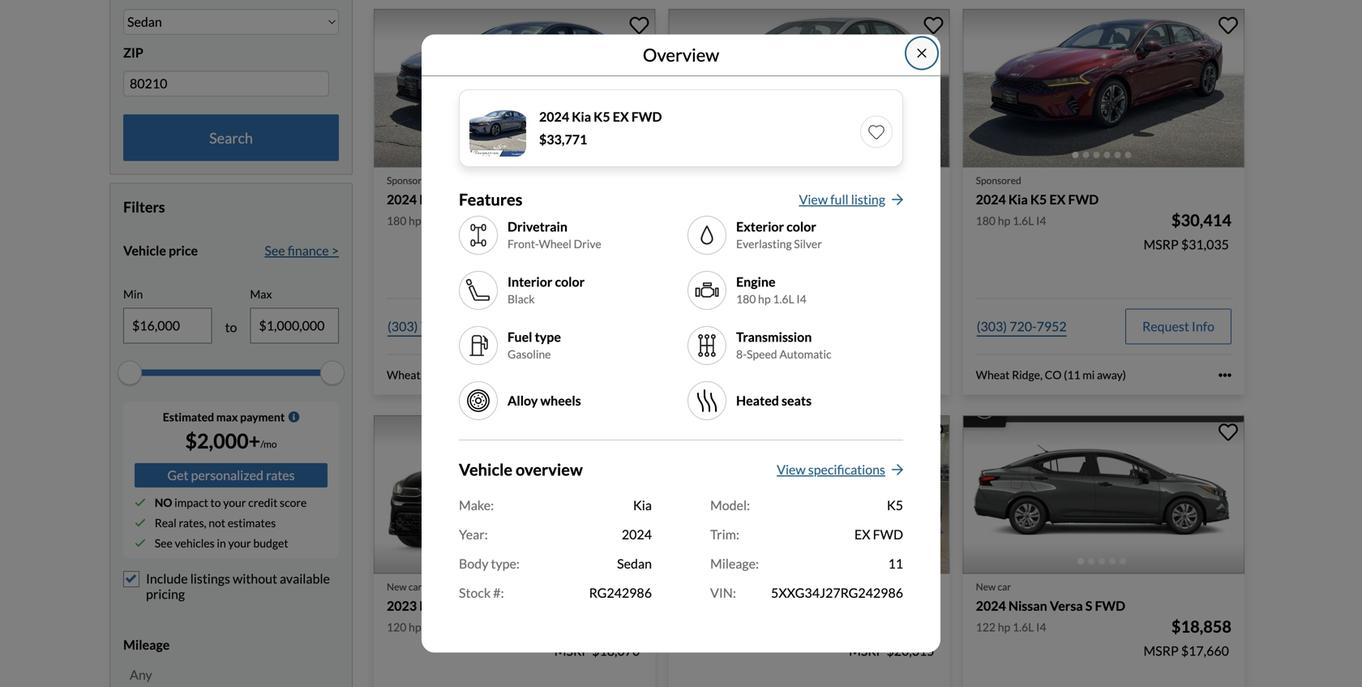 Task type: locate. For each thing, give the bounding box(es) containing it.
1 request info button from the left
[[536, 309, 643, 344]]

2 request info from the left
[[1143, 318, 1215, 334]]

year:
[[459, 526, 488, 542]]

see for see finance >
[[265, 243, 285, 258]]

1 2023 from the left
[[387, 598, 417, 614]]

specifications
[[809, 461, 886, 477]]

1 car from the left
[[409, 581, 422, 593]]

automatic
[[780, 347, 832, 361]]

engine image
[[694, 277, 720, 303]]

previous image image for $17,660
[[973, 482, 989, 508]]

view left full
[[799, 191, 828, 207]]

s inside new car 2023 kia rio s fwd
[[758, 598, 765, 614]]

get personalized rates
[[167, 467, 295, 483]]

personalized
[[191, 467, 264, 483]]

$31,035
[[1182, 237, 1230, 252]]

$34,460
[[592, 237, 640, 252]]

1 (303) 720-7952 button from the left
[[387, 309, 479, 344]]

your for budget
[[228, 536, 251, 550]]

s
[[758, 598, 765, 614], [1086, 598, 1093, 614]]

hp inside sponsored 2024 kia forte lxs fwd 147 hp 2l i4
[[704, 214, 716, 228]]

car up nissan
[[998, 581, 1012, 593]]

1.6l inside engine 180 hp 1.6l i4
[[773, 292, 795, 306]]

next image image
[[630, 75, 646, 101], [924, 75, 941, 101], [1219, 75, 1235, 101], [1219, 482, 1235, 508]]

1 horizontal spatial wheat
[[682, 368, 715, 382]]

car inside new car 2023 kia rio s fwd
[[703, 581, 717, 593]]

1 horizontal spatial 180 hp 1.6l i4
[[976, 214, 1047, 228]]

see finance > link
[[265, 241, 339, 260]]

msrp left $20,315
[[849, 643, 884, 659]]

your up estimates
[[223, 495, 246, 509]]

1 vertical spatial check image
[[135, 517, 146, 529]]

real
[[155, 516, 177, 530]]

0 vertical spatial check image
[[135, 497, 146, 508]]

1 horizontal spatial vehicle
[[459, 460, 513, 479]]

rio inside new car 2023 kia rio lx fwd
[[441, 598, 461, 614]]

exterior color image
[[694, 222, 720, 248]]

2 180 hp 1.6l i4 from the left
[[976, 214, 1047, 228]]

2 horizontal spatial 720-
[[1010, 318, 1037, 334]]

request info button up ellipsis h image
[[1126, 309, 1232, 344]]

car up 120 hp 1.6l i4
[[409, 581, 422, 593]]

2 (11 from the left
[[1064, 368, 1081, 382]]

new up 120
[[387, 581, 407, 593]]

features
[[459, 190, 523, 209]]

(303) 720-7952 button for $34,460
[[387, 309, 479, 344]]

1 7952 from the left
[[448, 318, 478, 334]]

engine 180 hp 1.6l i4
[[737, 274, 807, 306]]

2 (303) from the left
[[682, 318, 713, 334]]

filters
[[123, 198, 165, 216]]

2 horizontal spatial co
[[1045, 368, 1062, 382]]

check image up include
[[135, 537, 146, 549]]

stock #:
[[459, 585, 504, 600]]

0 horizontal spatial new
[[387, 581, 407, 593]]

1 horizontal spatial to
[[225, 319, 237, 335]]

0 vertical spatial color
[[787, 219, 817, 234]]

2 away) from the left
[[1098, 368, 1127, 382]]

1 180 hp 1.6l i4 from the left
[[387, 214, 457, 228]]

0 horizontal spatial sponsored 2024 kia k5 ex fwd
[[387, 174, 510, 207]]

1 horizontal spatial new
[[682, 581, 702, 593]]

previous image image
[[384, 75, 400, 101], [678, 75, 695, 101], [973, 75, 989, 101], [973, 482, 989, 508]]

transmission
[[737, 329, 812, 345]]

info for $34,460
[[603, 318, 626, 334]]

2 request from the left
[[1143, 318, 1190, 334]]

snow white pearl 2024 kia forte lxs fwd sedan front-wheel drive automatic image
[[669, 9, 950, 167]]

new inside new car 2023 kia rio s fwd
[[682, 581, 702, 593]]

$2,000+ /mo
[[185, 429, 277, 453]]

0 horizontal spatial request info button
[[536, 309, 643, 344]]

check image left real
[[135, 517, 146, 529]]

next image image for $34,460
[[630, 75, 646, 101]]

available
[[280, 571, 330, 586]]

1 (303) from the left
[[388, 318, 418, 334]]

1 horizontal spatial (303)
[[682, 318, 713, 334]]

s inside new car 2024 nissan versa s fwd
[[1086, 598, 1093, 614]]

2 2023 from the left
[[682, 598, 712, 614]]

new inside new car 2024 nissan versa s fwd
[[976, 581, 996, 593]]

any
[[130, 667, 152, 683]]

heated
[[737, 393, 779, 408]]

passion red 2024 kia k5 ex fwd sedan front-wheel drive 8-speed automatic image
[[963, 9, 1245, 167]]

0 horizontal spatial see
[[155, 536, 173, 550]]

0 horizontal spatial rio
[[441, 598, 461, 614]]

request info button for $34,460
[[536, 309, 643, 344]]

2 sponsored from the left
[[682, 174, 727, 186]]

2 horizontal spatial car
[[998, 581, 1012, 593]]

1 horizontal spatial color
[[787, 219, 817, 234]]

color inside interior color black
[[555, 274, 585, 290]]

$18,858 msrp $17,660
[[1144, 617, 1232, 659]]

check image
[[135, 497, 146, 508], [135, 517, 146, 529], [135, 537, 146, 549]]

2 check image from the top
[[135, 517, 146, 529]]

1 horizontal spatial (303) 720-7952 button
[[682, 309, 773, 344]]

0 vertical spatial view
[[799, 191, 828, 207]]

wheat ridge, co (11 mi away)
[[387, 368, 537, 382], [976, 368, 1127, 382]]

car down mileage:
[[703, 581, 717, 593]]

request info for $34,460
[[553, 318, 626, 334]]

0 horizontal spatial 720-
[[421, 318, 448, 334]]

Max text field
[[251, 309, 338, 343]]

transmission 8-speed automatic
[[737, 329, 832, 361]]

gasoline
[[508, 347, 551, 361]]

1 horizontal spatial away)
[[1098, 368, 1127, 382]]

1.6l for $30,414
[[1013, 214, 1034, 228]]

type:
[[491, 555, 520, 571]]

msrp
[[555, 237, 590, 252], [1144, 237, 1179, 252], [555, 643, 590, 659], [849, 643, 884, 659], [1144, 643, 1179, 659]]

1 horizontal spatial (303) 720-7952
[[682, 318, 773, 334]]

request
[[553, 318, 600, 334], [1143, 318, 1190, 334]]

0 horizontal spatial ridge,
[[423, 368, 454, 382]]

1 s from the left
[[758, 598, 765, 614]]

fwd inside 2024 kia k5 ex fwd $33,771
[[632, 108, 662, 124]]

see finance >
[[265, 243, 339, 258]]

2 request info button from the left
[[1126, 309, 1232, 344]]

3 7952 from the left
[[1037, 318, 1067, 334]]

0 vertical spatial see
[[265, 243, 285, 258]]

0 horizontal spatial wheat
[[387, 368, 421, 382]]

1 horizontal spatial co
[[751, 368, 767, 382]]

(303) for $34,460
[[388, 318, 418, 334]]

0 horizontal spatial (303) 720-7952
[[388, 318, 478, 334]]

sponsored 2024 kia k5 ex fwd for $34,460
[[387, 174, 510, 207]]

1 horizontal spatial 720-
[[715, 318, 742, 334]]

0 horizontal spatial sponsored
[[387, 174, 432, 186]]

no impact to your credit score
[[155, 495, 307, 509]]

1 horizontal spatial request info button
[[1126, 309, 1232, 344]]

fwd
[[632, 108, 662, 124], [479, 191, 510, 207], [795, 191, 826, 207], [1069, 191, 1099, 207], [873, 526, 904, 542], [481, 598, 512, 614], [767, 598, 798, 614], [1095, 598, 1126, 614]]

2023 for 2023 kia rio lx fwd
[[387, 598, 417, 614]]

2 mi from the left
[[1083, 368, 1095, 382]]

0 horizontal spatial info
[[603, 318, 626, 334]]

msrp for msrp $20,315
[[849, 643, 884, 659]]

2 vertical spatial check image
[[135, 537, 146, 549]]

0 horizontal spatial s
[[758, 598, 765, 614]]

k5
[[594, 108, 610, 124], [441, 191, 458, 207], [1031, 191, 1047, 207], [887, 497, 904, 513]]

Min text field
[[124, 309, 211, 343]]

0 horizontal spatial 7952
[[448, 318, 478, 334]]

1 wheat ridge, co (11 mi away) from the left
[[387, 368, 537, 382]]

2023 down mileage:
[[682, 598, 712, 614]]

check image left no
[[135, 497, 146, 508]]

1 horizontal spatial 7952
[[742, 318, 773, 334]]

overview dialog
[[422, 34, 941, 653]]

k5 inside 2024 kia k5 ex fwd $33,771
[[594, 108, 610, 124]]

2023
[[387, 598, 417, 614], [682, 598, 712, 614]]

2 new from the left
[[682, 581, 702, 593]]

to
[[225, 319, 237, 335], [211, 495, 221, 509]]

0 horizontal spatial color
[[555, 274, 585, 290]]

2 ridge, from the left
[[718, 368, 748, 382]]

1 (11 from the left
[[475, 368, 491, 382]]

include listings without available pricing
[[146, 571, 330, 602]]

score
[[280, 495, 307, 509]]

0 horizontal spatial co
[[456, 368, 473, 382]]

(303) 720-7952
[[388, 318, 478, 334], [682, 318, 773, 334], [977, 318, 1067, 334]]

2023 inside new car 2023 kia rio lx fwd
[[387, 598, 417, 614]]

0 horizontal spatial (303)
[[388, 318, 418, 334]]

1 horizontal spatial sponsored
[[682, 174, 727, 186]]

3 new from the left
[[976, 581, 996, 593]]

1 horizontal spatial wheat ridge, co (11 mi away)
[[976, 368, 1127, 382]]

1 sponsored from the left
[[387, 174, 432, 186]]

3 720- from the left
[[1010, 318, 1037, 334]]

new up the 122
[[976, 581, 996, 593]]

3 car from the left
[[998, 581, 1012, 593]]

new inside new car 2023 kia rio lx fwd
[[387, 581, 407, 593]]

to left max text field
[[225, 319, 237, 335]]

exterior
[[737, 219, 784, 234]]

1 vertical spatial color
[[555, 274, 585, 290]]

color right interior
[[555, 274, 585, 290]]

$18,858
[[1172, 617, 1232, 637]]

2 s from the left
[[1086, 598, 1093, 614]]

request for $34,460
[[553, 318, 600, 334]]

2 sponsored 2024 kia k5 ex fwd from the left
[[976, 174, 1099, 207]]

1 horizontal spatial (11
[[1064, 368, 1081, 382]]

car inside new car 2024 nissan versa s fwd
[[998, 581, 1012, 593]]

0 horizontal spatial 180
[[387, 214, 407, 228]]

1 co from the left
[[456, 368, 473, 382]]

request info button down interior color black
[[536, 309, 643, 344]]

180 hp 1.6l i4 for $31,035
[[976, 214, 1047, 228]]

see down real
[[155, 536, 173, 550]]

s for $18,858
[[1086, 598, 1093, 614]]

msrp left $17,660
[[1144, 643, 1179, 659]]

1 vertical spatial see
[[155, 536, 173, 550]]

2024 inside sponsored 2024 kia forte lxs fwd 147 hp 2l i4
[[682, 191, 712, 207]]

(303) 720-7952 button for $31,035
[[976, 309, 1068, 344]]

1 horizontal spatial 2023
[[682, 598, 712, 614]]

vehicle left price
[[123, 243, 166, 258]]

fwd inside new car 2023 kia rio s fwd
[[767, 598, 798, 614]]

1 horizontal spatial rio
[[736, 598, 756, 614]]

2023 inside new car 2023 kia rio s fwd
[[682, 598, 712, 614]]

2 info from the left
[[1192, 318, 1215, 334]]

msrp down 'drivetrain'
[[555, 237, 590, 252]]

2 horizontal spatial sponsored
[[976, 174, 1022, 186]]

1 vertical spatial view
[[777, 461, 806, 477]]

720- for $34,460
[[421, 318, 448, 334]]

s right vin:
[[758, 598, 765, 614]]

overview
[[516, 460, 583, 479]]

(303)
[[388, 318, 418, 334], [682, 318, 713, 334], [977, 318, 1008, 334]]

1.6l
[[424, 214, 445, 228], [1013, 214, 1034, 228], [773, 292, 795, 306], [424, 620, 445, 634], [1013, 620, 1034, 634]]

previous image image for $31,035
[[973, 75, 989, 101]]

1 rio from the left
[[441, 598, 461, 614]]

info
[[603, 318, 626, 334], [1192, 318, 1215, 334]]

info for $31,035
[[1192, 318, 1215, 334]]

0 horizontal spatial wheat ridge, co (11 mi away)
[[387, 368, 537, 382]]

1 horizontal spatial 180
[[737, 292, 756, 306]]

fwd inside new car 2024 nissan versa s fwd
[[1095, 598, 1126, 614]]

type
[[535, 329, 561, 345]]

1 horizontal spatial mi
[[1083, 368, 1095, 382]]

kia inside sponsored 2024 kia forte lxs fwd 147 hp 2l i4
[[714, 191, 734, 207]]

check image for see vehicles in your budget
[[135, 537, 146, 549]]

(303) for $31,035
[[977, 318, 1008, 334]]

kia inside 2024 kia k5 ex fwd $33,771
[[572, 108, 591, 124]]

vehicle up make:
[[459, 460, 513, 479]]

rio left lx
[[441, 598, 461, 614]]

without
[[233, 571, 277, 586]]

to up real rates, not estimates
[[211, 495, 221, 509]]

(303) 720-7952 for $34,460
[[388, 318, 478, 334]]

7952
[[448, 318, 478, 334], [742, 318, 773, 334], [1037, 318, 1067, 334]]

real rates, not estimates
[[155, 516, 276, 530]]

rio inside new car 2023 kia rio s fwd
[[736, 598, 756, 614]]

car inside new car 2023 kia rio lx fwd
[[409, 581, 422, 593]]

$30,414 msrp $31,035
[[1144, 211, 1232, 252]]

msrp left $31,035
[[1144, 237, 1179, 252]]

new for msrp $20,315
[[682, 581, 702, 593]]

1 check image from the top
[[135, 497, 146, 508]]

0 horizontal spatial vehicle
[[123, 243, 166, 258]]

2 horizontal spatial ridge,
[[1012, 368, 1043, 382]]

2 car from the left
[[703, 581, 717, 593]]

vehicle inside the overview dialog
[[459, 460, 513, 479]]

0 horizontal spatial request
[[553, 318, 600, 334]]

1 vertical spatial vehicle
[[459, 460, 513, 479]]

$30,414
[[1172, 211, 1232, 230]]

s for msrp
[[758, 598, 765, 614]]

1 720- from the left
[[421, 318, 448, 334]]

2 720- from the left
[[715, 318, 742, 334]]

3 wheat from the left
[[976, 368, 1010, 382]]

s right versa
[[1086, 598, 1093, 614]]

3 check image from the top
[[135, 537, 146, 549]]

new for $18,858 msrp $17,660
[[976, 581, 996, 593]]

silver
[[794, 237, 822, 251]]

2 horizontal spatial 180
[[976, 214, 996, 228]]

arrow right image
[[892, 193, 904, 206]]

2024 inside new car 2024 nissan versa s fwd
[[976, 598, 1006, 614]]

3 sponsored from the left
[[976, 174, 1022, 186]]

msrp left $18,070
[[555, 643, 590, 659]]

msrp $18,070
[[555, 643, 640, 659]]

1 (303) 720-7952 from the left
[[388, 318, 478, 334]]

sponsored 2024 kia k5 ex fwd
[[387, 174, 510, 207], [976, 174, 1099, 207]]

0 horizontal spatial (11
[[475, 368, 491, 382]]

2 (303) 720-7952 button from the left
[[682, 309, 773, 344]]

0 horizontal spatial car
[[409, 581, 422, 593]]

1 horizontal spatial request
[[1143, 318, 1190, 334]]

1 new from the left
[[387, 581, 407, 593]]

new
[[387, 581, 407, 593], [682, 581, 702, 593], [976, 581, 996, 593]]

1 request info from the left
[[553, 318, 626, 334]]

/mo
[[260, 438, 277, 450]]

0 horizontal spatial 180 hp 1.6l i4
[[387, 214, 457, 228]]

mi
[[494, 368, 506, 382], [1083, 368, 1095, 382]]

0 horizontal spatial mi
[[494, 368, 506, 382]]

msrp inside $18,858 msrp $17,660
[[1144, 643, 1179, 659]]

2 horizontal spatial wheat
[[976, 368, 1010, 382]]

2 horizontal spatial new
[[976, 581, 996, 593]]

get
[[167, 467, 189, 483]]

1 request from the left
[[553, 318, 600, 334]]

1.6l for $18,858
[[1013, 620, 1034, 634]]

2 horizontal spatial (303) 720-7952 button
[[976, 309, 1068, 344]]

1 info from the left
[[603, 318, 626, 334]]

3 (303) from the left
[[977, 318, 1008, 334]]

msrp $20,315
[[849, 643, 935, 659]]

sponsored
[[387, 174, 432, 186], [682, 174, 727, 186], [976, 174, 1022, 186]]

1 horizontal spatial sponsored 2024 kia k5 ex fwd
[[976, 174, 1099, 207]]

color for exterior color
[[787, 219, 817, 234]]

wheat ridge, co
[[682, 368, 767, 382]]

1 horizontal spatial request info
[[1143, 318, 1215, 334]]

3 co from the left
[[1045, 368, 1062, 382]]

1 horizontal spatial ridge,
[[718, 368, 748, 382]]

view left specifications
[[777, 461, 806, 477]]

full
[[831, 191, 849, 207]]

2 horizontal spatial (303) 720-7952
[[977, 318, 1067, 334]]

interior color image
[[466, 277, 492, 303]]

vehicles
[[175, 536, 215, 550]]

see left finance
[[265, 243, 285, 258]]

color inside exterior color everlasting silver
[[787, 219, 817, 234]]

0 horizontal spatial request info
[[553, 318, 626, 334]]

body type:
[[459, 555, 520, 571]]

1 horizontal spatial s
[[1086, 598, 1093, 614]]

0 horizontal spatial (303) 720-7952 button
[[387, 309, 479, 344]]

rio down mileage:
[[736, 598, 756, 614]]

2 horizontal spatial 7952
[[1037, 318, 1067, 334]]

2023 up 120
[[387, 598, 417, 614]]

new left vin:
[[682, 581, 702, 593]]

0 horizontal spatial away)
[[508, 368, 537, 382]]

search button
[[123, 114, 339, 161]]

color for interior color
[[555, 274, 585, 290]]

1 horizontal spatial see
[[265, 243, 285, 258]]

not
[[209, 516, 226, 530]]

car for $18,858 msrp $17,660
[[998, 581, 1012, 593]]

vehicle for vehicle price
[[123, 243, 166, 258]]

1 vertical spatial your
[[228, 536, 251, 550]]

1 horizontal spatial info
[[1192, 318, 1215, 334]]

your right in
[[228, 536, 251, 550]]

1 sponsored 2024 kia k5 ex fwd from the left
[[387, 174, 510, 207]]

1 horizontal spatial car
[[703, 581, 717, 593]]

2 horizontal spatial (303)
[[977, 318, 1008, 334]]

search
[[209, 129, 253, 147]]

2 rio from the left
[[736, 598, 756, 614]]

include
[[146, 571, 188, 586]]

3 (303) 720-7952 from the left
[[977, 318, 1067, 334]]

alloy wheels
[[508, 393, 581, 408]]

color up the silver
[[787, 219, 817, 234]]

mileage
[[123, 637, 170, 653]]

1 vertical spatial to
[[211, 495, 221, 509]]

3 (303) 720-7952 button from the left
[[976, 309, 1068, 344]]

car
[[409, 581, 422, 593], [703, 581, 717, 593], [998, 581, 1012, 593]]

2 (303) 720-7952 from the left
[[682, 318, 773, 334]]

0 vertical spatial your
[[223, 495, 246, 509]]

0 vertical spatial vehicle
[[123, 243, 166, 258]]

0 horizontal spatial 2023
[[387, 598, 417, 614]]

msrp for msrp $18,070
[[555, 643, 590, 659]]

request info
[[553, 318, 626, 334], [1143, 318, 1215, 334]]



Task type: describe. For each thing, give the bounding box(es) containing it.
ZIP telephone field
[[123, 71, 329, 97]]

#:
[[493, 585, 504, 600]]

pricing
[[146, 586, 185, 602]]

request for $31,035
[[1143, 318, 1190, 334]]

$17,660
[[1182, 643, 1230, 659]]

kia inside new car 2023 kia rio s fwd
[[714, 598, 734, 614]]

i4 inside sponsored 2024 kia forte lxs fwd 147 hp 2l i4
[[733, 214, 743, 228]]

car for msrp $20,315
[[703, 581, 717, 593]]

credit
[[248, 495, 278, 509]]

2 wheat from the left
[[682, 368, 715, 382]]

(303) 720-7952 for $31,035
[[977, 318, 1067, 334]]

aurora black 2023 kia rio lx fwd sedan front-wheel drive continuously variable transmission image
[[374, 415, 656, 574]]

0 horizontal spatial to
[[211, 495, 221, 509]]

msrp inside $30,414 msrp $31,035
[[1144, 237, 1179, 252]]

steel gray 2023 kia rio s fwd sedan front-wheel drive continuously variable transmission image
[[669, 415, 950, 574]]

180 for $31,035
[[976, 214, 996, 228]]

arrow right image
[[892, 463, 904, 476]]

new for msrp $18,070
[[387, 581, 407, 593]]

lx
[[463, 598, 479, 614]]

2l
[[718, 214, 731, 228]]

view for vehicle overview
[[777, 461, 806, 477]]

car for msrp $18,070
[[409, 581, 422, 593]]

alloy wheels image
[[466, 388, 492, 413]]

147
[[682, 214, 701, 228]]

drivetrain image
[[466, 222, 492, 248]]

interior color black
[[508, 274, 585, 306]]

view specifications
[[777, 461, 886, 477]]

transmission image
[[694, 332, 720, 358]]

$33,771
[[539, 131, 587, 147]]

request info button for $31,035
[[1126, 309, 1232, 344]]

5xxg34j27rg242986
[[771, 585, 904, 600]]

$2,000+
[[185, 429, 260, 453]]

your for credit
[[223, 495, 246, 509]]

trim:
[[711, 526, 740, 542]]

$20,315
[[887, 643, 935, 659]]

in
[[217, 536, 226, 550]]

1 ridge, from the left
[[423, 368, 454, 382]]

vehicle overview
[[459, 460, 583, 479]]

model:
[[711, 497, 750, 513]]

overview
[[643, 44, 720, 65]]

sponsored for $31,035
[[976, 174, 1022, 186]]

drive
[[574, 237, 602, 251]]

rates
[[266, 467, 295, 483]]

view for features
[[799, 191, 828, 207]]

view specifications link
[[777, 460, 904, 486]]

rio for lx
[[441, 598, 461, 614]]

see vehicles in your budget
[[155, 536, 288, 550]]

nissan
[[1009, 598, 1048, 614]]

sponsored inside sponsored 2024 kia forte lxs fwd 147 hp 2l i4
[[682, 174, 727, 186]]

get personalized rates button
[[135, 463, 328, 487]]

rg242986
[[589, 585, 652, 600]]

view full listing link
[[799, 190, 904, 216]]

exterior color everlasting silver
[[737, 219, 822, 251]]

drivetrain
[[508, 219, 568, 234]]

drivetrain front-wheel drive
[[508, 219, 602, 251]]

2024 kia k5 ex fwd $33,771
[[539, 108, 662, 147]]

request info for $31,035
[[1143, 318, 1215, 334]]

180 inside engine 180 hp 1.6l i4
[[737, 292, 756, 306]]

sponsored for $34,460
[[387, 174, 432, 186]]

new car 2023 kia rio lx fwd
[[387, 581, 512, 614]]

payment
[[240, 410, 285, 424]]

fuel type gasoline
[[508, 329, 561, 361]]

720- for $31,035
[[1010, 318, 1037, 334]]

alloy
[[508, 393, 538, 408]]

previous image image for $34,460
[[384, 75, 400, 101]]

2023 for 2023 kia rio s fwd
[[682, 598, 712, 614]]

speed
[[747, 347, 778, 361]]

stock
[[459, 585, 491, 600]]

heated seats image
[[694, 388, 720, 413]]

wheel
[[539, 237, 572, 251]]

max
[[216, 410, 238, 424]]

msrp for msrp $34,460
[[555, 237, 590, 252]]

1 wheat from the left
[[387, 368, 421, 382]]

body
[[459, 555, 489, 571]]

rio for s
[[736, 598, 756, 614]]

ellipsis h image
[[1219, 369, 1232, 381]]

sedan
[[617, 555, 652, 571]]

1 away) from the left
[[508, 368, 537, 382]]

7952 for $34,460
[[448, 318, 478, 334]]

versa
[[1050, 598, 1083, 614]]

>
[[332, 243, 339, 258]]

estimates
[[228, 516, 276, 530]]

close modal overview image
[[916, 47, 929, 59]]

black
[[508, 292, 535, 306]]

estimated
[[163, 410, 214, 424]]

rates,
[[179, 516, 206, 530]]

fwd inside new car 2023 kia rio lx fwd
[[481, 598, 512, 614]]

2 wheat ridge, co (11 mi away) from the left
[[976, 368, 1127, 382]]

1 mi from the left
[[494, 368, 506, 382]]

next image image for $17,660
[[1219, 482, 1235, 508]]

heated seats
[[737, 393, 812, 408]]

vehicle for vehicle overview
[[459, 460, 513, 479]]

1.6l for msrp
[[424, 620, 445, 634]]

no
[[155, 495, 172, 509]]

make:
[[459, 497, 494, 513]]

new car 2023 kia rio s fwd
[[682, 581, 798, 614]]

120 hp 1.6l i4
[[387, 620, 457, 634]]

view full listing
[[799, 191, 886, 207]]

11
[[889, 555, 904, 571]]

listings
[[190, 571, 230, 586]]

fuel
[[508, 329, 533, 345]]

ex inside 2024 kia k5 ex fwd $33,771
[[613, 108, 629, 124]]

price
[[169, 243, 198, 258]]

180 for $34,460
[[387, 214, 407, 228]]

2024 inside 2024 kia k5 ex fwd $33,771
[[539, 108, 570, 124]]

3 ridge, from the left
[[1012, 368, 1043, 382]]

msrp $34,460
[[555, 237, 640, 252]]

180 hp 1.6l i4 for $34,460
[[387, 214, 457, 228]]

min
[[123, 287, 143, 301]]

forte
[[736, 191, 768, 207]]

kia inside new car 2023 kia rio lx fwd
[[420, 598, 439, 614]]

see for see vehicles in your budget
[[155, 536, 173, 550]]

gray 2024 nissan versa s fwd sedan front-wheel drive manual image
[[963, 415, 1245, 574]]

120
[[387, 620, 407, 634]]

vehicle price
[[123, 243, 198, 258]]

sponsored 2024 kia k5 ex fwd for $31,035
[[976, 174, 1099, 207]]

seats
[[782, 393, 812, 408]]

2 co from the left
[[751, 368, 767, 382]]

vin:
[[711, 585, 736, 600]]

engine
[[737, 274, 776, 290]]

sponsored 2024 kia forte lxs fwd 147 hp 2l i4
[[682, 174, 826, 228]]

122 hp 1.6l i4
[[976, 620, 1047, 634]]

everlasting silver 2024 kia k5 ex fwd sedan front-wheel drive 8-speed automatic image
[[374, 9, 656, 167]]

fuel type image
[[466, 332, 492, 358]]

everlasting
[[737, 237, 792, 251]]

2024 kia k5 ex fwd image
[[470, 100, 526, 156]]

i4 inside engine 180 hp 1.6l i4
[[797, 292, 807, 306]]

mileage:
[[711, 555, 759, 571]]

2 7952 from the left
[[742, 318, 773, 334]]

next image image for $31,035
[[1219, 75, 1235, 101]]

info circle image
[[288, 411, 300, 423]]

7952 for $31,035
[[1037, 318, 1067, 334]]

$18,070
[[592, 643, 640, 659]]

interior
[[508, 274, 553, 290]]

hp inside engine 180 hp 1.6l i4
[[758, 292, 771, 306]]

check image for real rates, not estimates
[[135, 517, 146, 529]]

0 vertical spatial to
[[225, 319, 237, 335]]

fwd inside sponsored 2024 kia forte lxs fwd 147 hp 2l i4
[[795, 191, 826, 207]]

listing
[[851, 191, 886, 207]]

finance
[[288, 243, 329, 258]]

wheels
[[541, 393, 581, 408]]



Task type: vqa. For each thing, say whether or not it's contained in the screenshot.


